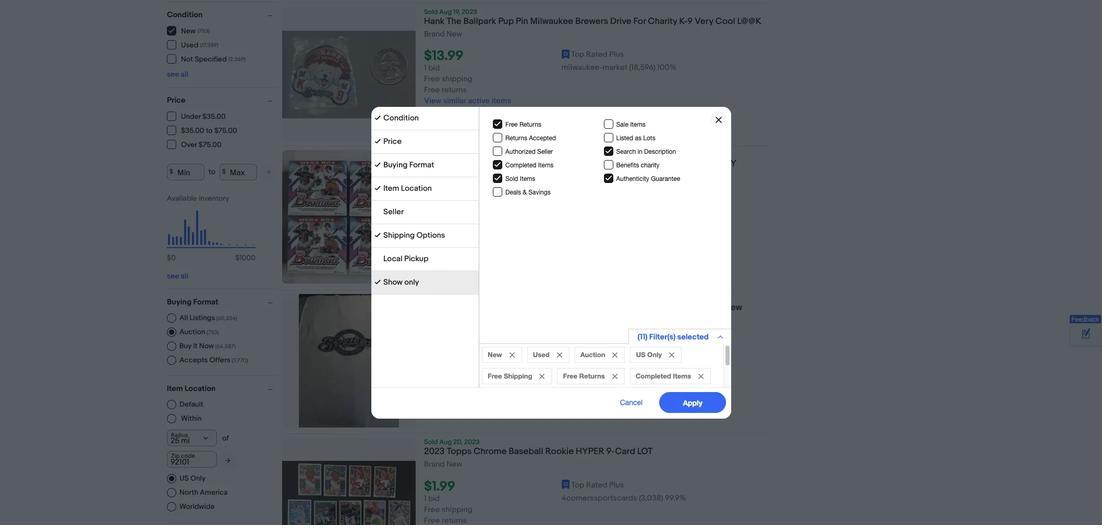 Task type: vqa. For each thing, say whether or not it's contained in the screenshot.
$ 0
yes



Task type: describe. For each thing, give the bounding box(es) containing it.
2023 for the
[[462, 8, 477, 16]]

condition tab
[[371, 107, 479, 130]]

milwaukee brewers promo sga blanket big huge 39" x 56" baseball brand new l@@k ! link
[[424, 303, 768, 327]]

active inside milwaukee-market (18,596) 100% free shipping free returns view similar active items sell one like this
[[468, 96, 490, 106]]

19, for brewers
[[453, 294, 460, 303]]

new inside sold  aug 19, 2023 milwaukee brewers promo sga blanket big huge 39" x 56" baseball brand new l@@k !
[[725, 303, 743, 313]]

1 vertical spatial to
[[209, 167, 215, 176]]

in
[[638, 148, 642, 155]]

pickup
[[404, 254, 428, 264]]

listed as lots
[[616, 134, 655, 142]]

accepts
[[179, 356, 208, 364]]

56"
[[647, 303, 660, 313]]

baseball inside 'sold  aug 20, 2023 2023 topps chrome baseball rookie hyper 9-card lot brand new'
[[509, 447, 544, 457]]

blanket
[[554, 303, 584, 313]]

items inside free shipping free returns view similar active items sell one like this
[[492, 250, 512, 259]]

1 vertical spatial $35.00
[[181, 126, 204, 135]]

us only link
[[167, 474, 206, 483]]

cool
[[716, 16, 735, 27]]

search
[[616, 148, 636, 155]]

view inside free shipping free returns view similar active items sell one like this
[[424, 250, 442, 259]]

0 horizontal spatial only
[[190, 474, 206, 483]]

baseball inside 'sold  aug 19, 2023 lot of 4 (four) 2021 bowman baseball trading cards mega boxes factory sealed brand new'
[[550, 159, 585, 169]]

20,
[[453, 439, 463, 447]]

1 bid for $1.99
[[424, 494, 440, 504]]

l@@k inside sold  aug 19, 2023 hank the ballpark pup pin milwaukee brewers drive for charity k-9 very cool l@@k brand new
[[737, 16, 762, 27]]

see all button for condition
[[167, 70, 188, 79]]

authorized
[[505, 148, 536, 155]]

ballpark
[[464, 16, 496, 27]]

lot inside 'sold  aug 20, 2023 2023 topps chrome baseball rookie hyper 9-card lot brand new'
[[638, 447, 653, 457]]

tab list inside dialog
[[371, 107, 479, 295]]

show only
[[383, 277, 419, 287]]

0 vertical spatial free returns
[[505, 121, 541, 128]]

items left remove filter - show only - completed items image
[[673, 372, 691, 380]]

apply button
[[660, 392, 726, 413]]

used for used (17,389)
[[181, 41, 199, 50]]

worldwide link
[[167, 502, 215, 512]]

items inside milwaukee-market (18,596) 100% free shipping free returns view similar active items sell one like this
[[492, 96, 512, 106]]

cancel button
[[608, 392, 654, 413]]

k-
[[679, 16, 688, 27]]

authenticity guarantee
[[616, 175, 680, 182]]

price tab
[[371, 130, 479, 154]]

deals & savings
[[505, 189, 551, 196]]

sold  aug 19, 2023 hank the ballpark pup pin milwaukee brewers drive for charity k-9 very cool l@@k brand new
[[424, 8, 762, 39]]

hank
[[424, 16, 445, 27]]

rated for $13.99
[[586, 50, 608, 60]]

north america
[[179, 488, 228, 497]]

1 sell one like this link from the top
[[424, 107, 482, 117]]

2023 for topps
[[464, 439, 480, 447]]

rookie
[[546, 447, 574, 457]]

filter applied image for buying format
[[374, 161, 381, 168]]

0 vertical spatial completed items
[[505, 161, 554, 169]]

returns accepted
[[505, 134, 556, 142]]

$ 1000
[[235, 253, 256, 262]]

see for price
[[167, 272, 179, 280]]

similar inside milwaukee-market (18,596) 100% free shipping free returns view similar active items sell one like this
[[443, 96, 466, 106]]

specified
[[195, 55, 227, 64]]

apply within filter image
[[225, 457, 231, 464]]

remove filter - show only - completed items image
[[698, 374, 704, 379]]

feedback
[[1072, 316, 1100, 324]]

hank the ballpark pup pin milwaukee brewers drive for charity k-9 very cool l@@k heading
[[424, 16, 762, 27]]

all
[[179, 313, 188, 322]]

apply
[[683, 398, 703, 407]]

1 horizontal spatial seller
[[537, 148, 553, 155]]

see all for price
[[167, 272, 188, 280]]

2 vertical spatial returns
[[579, 372, 605, 380]]

over $75.00
[[181, 140, 222, 149]]

description
[[644, 148, 676, 155]]

(3,038)
[[639, 493, 663, 503]]

4cornerssportscards (3,038) 99.9% free shipping
[[424, 493, 687, 515]]

bowman
[[513, 159, 548, 169]]

1 vertical spatial completed items
[[636, 372, 691, 380]]

card
[[615, 447, 636, 457]]

lots
[[643, 134, 655, 142]]

format for buying format tab
[[409, 160, 434, 170]]

0 vertical spatial returns
[[519, 121, 541, 128]]

free returns
[[424, 383, 467, 393]]

selected
[[677, 332, 709, 342]]

view inside milwaukee-market (18,596) 100% free shipping free returns view similar active items sell one like this
[[424, 96, 442, 106]]

promo
[[504, 303, 531, 313]]

$ 0
[[167, 253, 176, 262]]

1 vertical spatial returns
[[505, 134, 527, 142]]

1 view similar active items link from the top
[[424, 96, 512, 106]]

returns inside free shipping free returns view similar active items sell one like this
[[442, 239, 467, 248]]

filter applied image for shipping options
[[374, 232, 381, 238]]

lot of 4 (four) 2021 bowman baseball trading cards mega boxes factory sealed heading
[[424, 159, 737, 180]]

Maximum Value in $ text field
[[220, 164, 257, 180]]

search in description
[[616, 148, 676, 155]]

condition for condition dropdown button
[[167, 10, 203, 20]]

filter applied image for show only
[[374, 279, 381, 285]]

(11) filter(s) selected button
[[628, 328, 731, 345]]

 (7,770) Items text field
[[230, 357, 248, 364]]

item location tab
[[371, 177, 479, 201]]

used (17,389)
[[181, 41, 219, 50]]

bid for $13.99
[[428, 63, 440, 73]]

lot of 4 (four) 2021 bowman baseball trading cards mega boxes factory sealed link
[[424, 159, 768, 183]]

one inside milwaukee-market (18,596) 100% free shipping free returns view similar active items sell one like this
[[439, 107, 453, 117]]

authenticity
[[616, 175, 649, 182]]

(18,596) for milwaukee-market (18,596) 100% free shipping free returns view similar active items sell one like this
[[629, 63, 656, 73]]

location for item location tab
[[401, 183, 432, 193]]

shipping options tab
[[371, 224, 479, 248]]

brand inside 'sold  aug 20, 2023 2023 topps chrome baseball rookie hyper 9-card lot brand new'
[[424, 460, 445, 470]]

very
[[695, 16, 714, 27]]

item location for item location tab
[[383, 183, 432, 193]]

one inside free shipping free returns view similar active items sell one like this
[[439, 260, 453, 270]]

free shipping free returns view similar active items sell one like this
[[424, 228, 512, 270]]

big
[[586, 303, 599, 313]]

all listings (65,334)
[[179, 313, 237, 322]]

returns inside milwaukee-market (18,596) 100% free shipping free returns view similar active items sell one like this
[[442, 85, 467, 95]]

only
[[404, 277, 419, 287]]

top for $1.99
[[572, 480, 585, 490]]

2 top rated plus from the top
[[572, 347, 624, 357]]

(11) filter(s) selected
[[638, 332, 709, 342]]

filter applied image for price
[[374, 138, 381, 144]]

99.9%
[[665, 493, 687, 503]]

cancel
[[620, 398, 643, 407]]

local
[[383, 254, 402, 264]]

auction for auction (753)
[[179, 327, 205, 336]]

worldwide
[[179, 502, 215, 511]]

rated for $1.99
[[586, 480, 608, 490]]

2023 topps chrome baseball rookie hyper 9-card lot image
[[282, 461, 416, 525]]

remove filter - condition - used image
[[557, 352, 562, 358]]

top rated plus for $1.99
[[572, 480, 624, 490]]

like inside milwaukee-market (18,596) 100% free shipping free returns view similar active items sell one like this
[[454, 107, 467, 117]]

new inside 'sold  aug 20, 2023 2023 topps chrome baseball rookie hyper 9-card lot brand new'
[[447, 460, 462, 470]]

milwaukee- for milwaukee-market (18,596) 100% free shipping free returns view similar active items sell one like this
[[562, 63, 603, 73]]

price button
[[167, 95, 278, 105]]

trading
[[587, 159, 617, 169]]

0 horizontal spatial us only
[[179, 474, 206, 483]]

sell inside milwaukee-market (18,596) 100% free shipping free returns view similar active items sell one like this
[[424, 107, 437, 117]]

deals
[[505, 189, 521, 196]]

listed
[[616, 134, 633, 142]]

1 vertical spatial seller
[[383, 207, 404, 217]]

show
[[383, 277, 402, 287]]

all for condition
[[181, 70, 188, 79]]

2 sell one like this link from the top
[[424, 260, 482, 270]]

aug for 2023
[[440, 439, 452, 447]]

2023 for of
[[462, 150, 477, 159]]

$35.00 to $75.00 link
[[167, 125, 238, 135]]

100% for milwaukee-market (18,596) 100%
[[657, 360, 677, 370]]

2023 for brewers
[[462, 294, 477, 303]]

remove filter - item location - us only image
[[669, 352, 674, 358]]

1 for $1.99
[[424, 494, 427, 504]]

buying for buying format tab
[[383, 160, 407, 170]]

boxes
[[671, 159, 696, 169]]

x
[[640, 303, 645, 313]]

over
[[181, 140, 197, 149]]

(2,369)
[[229, 56, 246, 63]]

baseball inside sold  aug 19, 2023 milwaukee brewers promo sga blanket big huge 39" x 56" baseball brand new l@@k !
[[662, 303, 697, 313]]

sealed
[[424, 170, 456, 180]]

2 plus from the top
[[609, 347, 624, 357]]

local pickup
[[383, 254, 428, 264]]

2 1 from the top
[[424, 217, 427, 227]]

default link
[[167, 400, 203, 409]]

listings
[[190, 313, 215, 322]]

(64,587)
[[215, 343, 236, 350]]

now
[[199, 342, 214, 350]]

available inventory
[[167, 194, 229, 203]]

&
[[523, 189, 527, 196]]

19, for the
[[453, 8, 460, 16]]

2023 topps chrome baseball rookie hyper 9-card lot heading
[[424, 447, 653, 457]]

1 bid for $13.99
[[424, 63, 440, 73]]

topps
[[447, 447, 472, 457]]

buy it now (64,587)
[[179, 342, 236, 350]]

auction (753)
[[179, 327, 219, 336]]

benefits
[[616, 161, 639, 169]]

condition for "condition" tab
[[383, 113, 419, 123]]

available
[[167, 194, 197, 203]]

1 horizontal spatial us
[[636, 350, 645, 359]]

(17,389)
[[200, 42, 219, 49]]

9-
[[607, 447, 615, 457]]

filter(s)
[[649, 332, 676, 342]]



Task type: locate. For each thing, give the bounding box(es) containing it.
to left maximum value in $ "text field"
[[209, 167, 215, 176]]

2 active from the top
[[468, 250, 490, 259]]

aug for hank
[[440, 8, 452, 16]]

buying for "buying format" dropdown button
[[167, 297, 192, 307]]

brewers inside sold  aug 19, 2023 hank the ballpark pup pin milwaukee brewers drive for charity k-9 very cool l@@k brand new
[[576, 16, 609, 27]]

us only down (11)
[[636, 350, 662, 359]]

tab list containing condition
[[371, 107, 479, 295]]

1 horizontal spatial l@@k
[[737, 16, 762, 27]]

charity
[[641, 161, 660, 169]]

100% inside milwaukee-market (18,596) 100% free shipping free returns view similar active items sell one like this
[[657, 63, 677, 73]]

1 horizontal spatial us only
[[636, 350, 662, 359]]

2 one from the top
[[439, 260, 453, 270]]

(7,770)
[[232, 357, 248, 364]]

2 top from the top
[[572, 347, 585, 357]]

brewers
[[576, 16, 609, 27], [469, 303, 502, 313]]

buying format inside tab
[[383, 160, 434, 170]]

0 horizontal spatial location
[[185, 384, 216, 394]]

item for the item location dropdown button
[[167, 384, 183, 394]]

0 vertical spatial like
[[454, 107, 467, 117]]

1 1 bid from the top
[[424, 63, 440, 73]]

hank the ballpark pup pin milwaukee brewers drive for charity k-9 very cool l@@k image
[[282, 31, 416, 118]]

bid for $1.99
[[428, 494, 440, 504]]

0 horizontal spatial condition
[[167, 10, 203, 20]]

3 19, from the top
[[453, 294, 460, 303]]

(18,596) down for
[[629, 63, 656, 73]]

3 1 from the top
[[424, 494, 427, 504]]

2 vertical spatial plus
[[609, 480, 624, 490]]

1 vertical spatial shipping
[[442, 228, 473, 238]]

2 bid from the top
[[428, 217, 440, 227]]

used
[[181, 41, 199, 50], [533, 350, 550, 359]]

buying format button
[[167, 297, 278, 307]]

brand inside sold  aug 19, 2023 hank the ballpark pup pin milwaukee brewers drive for charity k-9 very cool l@@k brand new
[[424, 29, 445, 39]]

4cornerssportscards
[[562, 493, 637, 503]]

remove filter - condition - new image
[[509, 352, 515, 358]]

0 vertical spatial top
[[572, 50, 585, 60]]

plus
[[609, 50, 624, 60], [609, 347, 624, 357], [609, 480, 624, 490]]

see all down 0
[[167, 272, 188, 280]]

brewers left "promo"
[[469, 303, 502, 313]]

us up north
[[179, 474, 189, 483]]

l@@k
[[737, 16, 762, 27], [424, 314, 448, 324]]

returns left remove filter - show only - free returns image
[[579, 372, 605, 380]]

1 vertical spatial free returns
[[563, 372, 605, 380]]

to down under $35.00
[[206, 126, 213, 135]]

1 filter applied image from the top
[[374, 115, 381, 121]]

shipping inside milwaukee-market (18,596) 100% free shipping free returns view similar active items sell one like this
[[442, 74, 473, 84]]

2 market from the top
[[603, 360, 628, 370]]

1 horizontal spatial used
[[533, 350, 550, 359]]

(753) for new
[[197, 28, 210, 34]]

0 horizontal spatial completed items
[[505, 161, 554, 169]]

aug inside sold  aug 19, 2023 hank the ballpark pup pin milwaukee brewers drive for charity k-9 very cool l@@k brand new
[[440, 8, 452, 16]]

l@@k inside sold  aug 19, 2023 milwaukee brewers promo sga blanket big huge 39" x 56" baseball brand new l@@k !
[[424, 314, 448, 324]]

milwaukee inside sold  aug 19, 2023 hank the ballpark pup pin milwaukee brewers drive for charity k-9 very cool l@@k brand new
[[530, 16, 574, 27]]

19,
[[453, 8, 460, 16], [453, 150, 460, 159], [453, 294, 460, 303]]

1 shipping from the top
[[442, 74, 473, 84]]

(753) up used (17,389)
[[197, 28, 210, 34]]

milwaukee brewers promo sga blanket big huge 39" x 56" baseball brand new l@@k ! heading
[[424, 303, 743, 324]]

filter applied image inside shipping options tab
[[374, 232, 381, 238]]

item inside item location tab
[[383, 183, 399, 193]]

4 filter applied image from the top
[[374, 232, 381, 238]]

plus up the 4cornerssportscards
[[609, 480, 624, 490]]

100% for milwaukee-market (18,596) 100% free shipping free returns view similar active items sell one like this
[[657, 63, 677, 73]]

3 top rated plus from the top
[[572, 480, 624, 490]]

buying up all
[[167, 297, 192, 307]]

1 vertical spatial item
[[167, 384, 183, 394]]

of
[[441, 159, 453, 169]]

milwaukee-
[[562, 63, 603, 73], [562, 360, 603, 370]]

items
[[630, 121, 646, 128], [538, 161, 554, 169], [520, 175, 535, 182], [673, 372, 691, 380]]

0 vertical spatial seller
[[537, 148, 553, 155]]

items down authorized seller
[[538, 161, 554, 169]]

4
[[455, 159, 460, 169]]

2 this from the top
[[469, 260, 482, 270]]

used left remove filter - condition - used icon
[[533, 350, 550, 359]]

plus for $1.99
[[609, 480, 624, 490]]

0 horizontal spatial used
[[181, 41, 199, 50]]

filter applied image for condition
[[374, 115, 381, 121]]

1 see all button from the top
[[167, 70, 188, 79]]

2 items from the top
[[492, 250, 512, 259]]

similar
[[443, 96, 466, 106], [443, 250, 466, 259]]

market down the drive
[[603, 63, 628, 73]]

$35.00 inside 'link'
[[203, 112, 226, 121]]

1 vertical spatial only
[[190, 474, 206, 483]]

19, right of
[[453, 150, 460, 159]]

1 vertical spatial (753)
[[207, 329, 219, 336]]

(753) up buy it now (64,587) in the left bottom of the page
[[207, 329, 219, 336]]

top
[[572, 50, 585, 60], [572, 347, 585, 357], [572, 480, 585, 490]]

1 for $13.99
[[424, 63, 427, 73]]

inventory
[[199, 194, 229, 203]]

$35.00 up $35.00 to $75.00
[[203, 112, 226, 121]]

item right filter applied icon
[[383, 183, 399, 193]]

lot of 4 (four) 2021 bowman baseball trading cards mega boxes factory sealed image
[[282, 150, 416, 284]]

1 vertical spatial completed
[[636, 372, 671, 380]]

one up "price" "tab"
[[439, 107, 453, 117]]

2 vertical spatial returns
[[442, 383, 467, 393]]

top rated plus up milwaukee-market (18,596) 100%
[[572, 347, 624, 357]]

1 active from the top
[[468, 96, 490, 106]]

19, right hank
[[453, 8, 460, 16]]

aug left 4
[[440, 150, 452, 159]]

3 top from the top
[[572, 480, 585, 490]]

0 vertical spatial us only
[[636, 350, 662, 359]]

1 vertical spatial item location
[[167, 384, 216, 394]]

like inside free shipping free returns view similar active items sell one like this
[[454, 260, 467, 270]]

(65,334)
[[216, 315, 237, 322]]

seller
[[537, 148, 553, 155], [383, 207, 404, 217]]

sold for the
[[424, 8, 438, 16]]

shipping options
[[383, 230, 445, 240]]

baseball
[[550, 159, 585, 169], [662, 303, 697, 313], [509, 447, 544, 457]]

milwaukee right pin
[[530, 16, 574, 27]]

0 vertical spatial 100%
[[657, 63, 677, 73]]

(18,596) for milwaukee-market (18,596) 100%
[[629, 360, 656, 370]]

milwaukee inside sold  aug 19, 2023 milwaukee brewers promo sga blanket big huge 39" x 56" baseball brand new l@@k !
[[424, 303, 467, 313]]

like up "price" "tab"
[[454, 107, 467, 117]]

1 100% from the top
[[657, 63, 677, 73]]

1 vertical spatial see
[[167, 272, 179, 280]]

graph of available inventory between $0 and $1000+ image
[[167, 194, 256, 267]]

milwaukee- down remove filter - condition - used icon
[[562, 360, 603, 370]]

1 vertical spatial this
[[469, 260, 482, 270]]

0 vertical spatial view similar active items link
[[424, 96, 512, 106]]

2 see from the top
[[167, 272, 179, 280]]

1 view from the top
[[424, 96, 442, 106]]

1 horizontal spatial completed
[[636, 372, 671, 380]]

all up all
[[181, 272, 188, 280]]

brand down hank
[[424, 29, 445, 39]]

0 vertical spatial location
[[401, 183, 432, 193]]

see all for condition
[[167, 70, 188, 79]]

2 (18,596) from the top
[[629, 360, 656, 370]]

(753) for auction
[[207, 329, 219, 336]]

remove filter - show only - free returns image
[[612, 374, 617, 379]]

this inside milwaukee-market (18,596) 100% free shipping free returns view similar active items sell one like this
[[469, 107, 482, 117]]

0 vertical spatial see all
[[167, 70, 188, 79]]

2023 inside sold  aug 19, 2023 milwaukee brewers promo sga blanket big huge 39" x 56" baseball brand new l@@k !
[[462, 294, 477, 303]]

0 horizontal spatial format
[[193, 297, 218, 307]]

3 filter applied image from the top
[[374, 161, 381, 168]]

lot up sealed at the top left of page
[[424, 159, 439, 169]]

milwaukee-market (18,596) 100%
[[562, 360, 677, 370]]

1 vertical spatial similar
[[443, 250, 466, 259]]

1 like from the top
[[454, 107, 467, 117]]

location up "default"
[[185, 384, 216, 394]]

rated down sold  aug 19, 2023 hank the ballpark pup pin milwaukee brewers drive for charity k-9 very cool l@@k brand new
[[586, 50, 608, 60]]

0 vertical spatial items
[[492, 96, 512, 106]]

top right remove filter - condition - used icon
[[572, 347, 585, 357]]

0 horizontal spatial auction
[[179, 327, 205, 336]]

1 aug from the top
[[440, 8, 452, 16]]

similar inside free shipping free returns view similar active items sell one like this
[[443, 250, 466, 259]]

3 aug from the top
[[440, 294, 452, 303]]

north america link
[[167, 488, 228, 498]]

0 horizontal spatial buying
[[167, 297, 192, 307]]

us only up north
[[179, 474, 206, 483]]

all for price
[[181, 272, 188, 280]]

aug left 20,
[[440, 439, 452, 447]]

19, inside 'sold  aug 19, 2023 lot of 4 (four) 2021 bowman baseball trading cards mega boxes factory sealed brand new'
[[453, 150, 460, 159]]

0 horizontal spatial milwaukee
[[424, 303, 467, 313]]

1 vertical spatial (18,596)
[[629, 360, 656, 370]]

item location inside tab
[[383, 183, 432, 193]]

brand up $1.99
[[424, 460, 445, 470]]

3 1 bid from the top
[[424, 494, 440, 504]]

format down "price" "tab"
[[409, 160, 434, 170]]

milwaukee brewers promo sga blanket big huge 39" x 56" baseball brand new l@@k ! image
[[299, 294, 399, 428]]

new (753)
[[181, 27, 210, 35]]

shipping
[[383, 230, 415, 240], [504, 372, 532, 380]]

0 vertical spatial all
[[181, 70, 188, 79]]

2 vertical spatial shipping
[[442, 505, 473, 515]]

auction left the remove filter - buying format - auction icon
[[580, 350, 605, 359]]

condition up "price" "tab"
[[383, 113, 419, 123]]

$75.00 down $35.00 to $75.00
[[199, 140, 222, 149]]

dialog containing condition
[[0, 0, 1103, 525]]

0 vertical spatial top rated plus
[[572, 50, 624, 60]]

buying down "price" "tab"
[[383, 160, 407, 170]]

format inside tab
[[409, 160, 434, 170]]

1 plus from the top
[[609, 50, 624, 60]]

1 vertical spatial sell
[[424, 260, 437, 270]]

price down "condition" tab
[[383, 136, 402, 146]]

1 (18,596) from the top
[[629, 63, 656, 73]]

plus for $13.99
[[609, 50, 624, 60]]

sold for of
[[424, 150, 438, 159]]

completed
[[505, 161, 536, 169], [636, 372, 671, 380]]

brewers inside sold  aug 19, 2023 milwaukee brewers promo sga blanket big huge 39" x 56" baseball brand new l@@k !
[[469, 303, 502, 313]]

1 horizontal spatial shipping
[[504, 372, 532, 380]]

brand down sealed at the top left of page
[[424, 183, 445, 193]]

completed down 'authorized'
[[505, 161, 536, 169]]

shipping inside tab
[[383, 230, 415, 240]]

all down not
[[181, 70, 188, 79]]

for
[[634, 16, 646, 27]]

top rated plus for $13.99
[[572, 50, 624, 60]]

3 bid from the top
[[428, 494, 440, 504]]

shipping inside free shipping free returns view similar active items sell one like this
[[442, 228, 473, 238]]

accepts offers (7,770)
[[179, 356, 248, 364]]

1 horizontal spatial condition
[[383, 113, 419, 123]]

auction up 'it' at left
[[179, 327, 205, 336]]

$35.00 up over $75.00 link
[[181, 126, 204, 135]]

new inside sold  aug 19, 2023 hank the ballpark pup pin milwaukee brewers drive for charity k-9 very cool l@@k brand new
[[447, 29, 462, 39]]

sell
[[424, 107, 437, 117], [424, 260, 437, 270]]

plus down the drive
[[609, 50, 624, 60]]

sell inside free shipping free returns view similar active items sell one like this
[[424, 260, 437, 270]]

0 vertical spatial rated
[[586, 50, 608, 60]]

price for "price" "tab"
[[383, 136, 402, 146]]

brand inside 'sold  aug 19, 2023 lot of 4 (four) 2021 bowman baseball trading cards mega boxes factory sealed brand new'
[[424, 183, 445, 193]]

completed items
[[505, 161, 554, 169], [636, 372, 691, 380]]

free returns left remove filter - show only - free returns image
[[563, 372, 605, 380]]

1 horizontal spatial milwaukee
[[530, 16, 574, 27]]

shipping down remove filter - condition - new icon
[[504, 372, 532, 380]]

1 vertical spatial price
[[383, 136, 402, 146]]

dialog
[[0, 0, 1103, 525]]

item location for the item location dropdown button
[[167, 384, 216, 394]]

price up under
[[167, 95, 185, 105]]

2 1 bid from the top
[[424, 217, 440, 227]]

see all button down not
[[167, 70, 188, 79]]

location
[[401, 183, 432, 193], [185, 384, 216, 394]]

filter applied image inside buying format tab
[[374, 161, 381, 168]]

2023 left topps
[[424, 447, 445, 457]]

2 similar from the top
[[443, 250, 466, 259]]

items up deals & savings
[[520, 175, 535, 182]]

0 vertical spatial item
[[383, 183, 399, 193]]

 (753) Items text field
[[205, 329, 219, 336]]

milwaukee up !
[[424, 303, 467, 313]]

sold
[[424, 8, 438, 16], [424, 150, 438, 159], [505, 175, 518, 182], [424, 294, 438, 303], [424, 439, 438, 447]]

(18,596) inside milwaukee-market (18,596) 100% free shipping free returns view similar active items sell one like this
[[629, 63, 656, 73]]

location inside tab
[[401, 183, 432, 193]]

0 vertical spatial this
[[469, 107, 482, 117]]

see all
[[167, 70, 188, 79], [167, 272, 188, 280]]

item location up "default"
[[167, 384, 216, 394]]

view similar active items link up "condition" tab
[[424, 96, 512, 106]]

1 vertical spatial lot
[[638, 447, 653, 457]]

default
[[179, 400, 203, 409]]

baseball left "trading"
[[550, 159, 585, 169]]

1 see from the top
[[167, 70, 179, 79]]

1 one from the top
[[439, 107, 453, 117]]

2 see all from the top
[[167, 272, 188, 280]]

19, down free shipping free returns view similar active items sell one like this
[[453, 294, 460, 303]]

buying format for "buying format" dropdown button
[[167, 297, 218, 307]]

0 horizontal spatial buying format
[[167, 297, 218, 307]]

sold items
[[505, 175, 535, 182]]

aug inside 'sold  aug 20, 2023 2023 topps chrome baseball rookie hyper 9-card lot brand new'
[[440, 439, 452, 447]]

2 vertical spatial 19,
[[453, 294, 460, 303]]

2 filter applied image from the top
[[374, 138, 381, 144]]

2 shipping from the top
[[442, 228, 473, 238]]

1 horizontal spatial format
[[409, 160, 434, 170]]

rated left the remove filter - buying format - auction icon
[[586, 347, 608, 357]]

2 returns from the top
[[442, 239, 467, 248]]

3 plus from the top
[[609, 480, 624, 490]]

view similar active items link
[[424, 96, 512, 106], [424, 250, 512, 259]]

under $35.00 link
[[167, 111, 226, 121]]

2023 inside sold  aug 19, 2023 hank the ballpark pup pin milwaukee brewers drive for charity k-9 very cool l@@k brand new
[[462, 8, 477, 16]]

0 vertical spatial us
[[636, 350, 645, 359]]

filter applied image inside show only tab
[[374, 279, 381, 285]]

0 vertical spatial bid
[[428, 63, 440, 73]]

sold  aug 20, 2023 2023 topps chrome baseball rookie hyper 9-card lot brand new
[[424, 439, 653, 470]]

l@@k left !
[[424, 314, 448, 324]]

top up the 4cornerssportscards
[[572, 480, 585, 490]]

condition up new (753)
[[167, 10, 203, 20]]

2023 inside 'sold  aug 19, 2023 lot of 4 (four) 2021 bowman baseball trading cards mega boxes factory sealed brand new'
[[462, 150, 477, 159]]

filter applied image
[[374, 185, 381, 191]]

tab list
[[371, 107, 479, 295]]

used up not
[[181, 41, 199, 50]]

1 vertical spatial like
[[454, 260, 467, 270]]

aug inside sold  aug 19, 2023 milwaukee brewers promo sga blanket big huge 39" x 56" baseball brand new l@@k !
[[440, 294, 452, 303]]

sold inside 'sold  aug 19, 2023 lot of 4 (four) 2021 bowman baseball trading cards mega boxes factory sealed brand new'
[[424, 150, 438, 159]]

1 returns from the top
[[442, 85, 467, 95]]

2 milwaukee- from the top
[[562, 360, 603, 370]]

seller down accepted
[[537, 148, 553, 155]]

buying inside buying format tab
[[383, 160, 407, 170]]

aug left ballpark
[[440, 8, 452, 16]]

top rated plus down sold  aug 19, 2023 hank the ballpark pup pin milwaukee brewers drive for charity k-9 very cool l@@k brand new
[[572, 50, 624, 60]]

offers
[[210, 356, 230, 364]]

top down sold  aug 19, 2023 hank the ballpark pup pin milwaukee brewers drive for charity k-9 very cool l@@k brand new
[[572, 50, 585, 60]]

items up as
[[630, 121, 646, 128]]

0 vertical spatial active
[[468, 96, 490, 106]]

3 rated from the top
[[586, 480, 608, 490]]

shipping
[[442, 74, 473, 84], [442, 228, 473, 238], [442, 505, 473, 515]]

0
[[171, 253, 176, 262]]

39"
[[625, 303, 638, 313]]

1 vertical spatial location
[[185, 384, 216, 394]]

sold inside 'sold  aug 20, 2023 2023 topps chrome baseball rookie hyper 9-card lot brand new'
[[424, 439, 438, 447]]

l@@k right cool
[[737, 16, 762, 27]]

2 vertical spatial bid
[[428, 494, 440, 504]]

filter applied image inside "price" "tab"
[[374, 138, 381, 144]]

see all button
[[167, 70, 188, 79], [167, 272, 188, 280]]

2 aug from the top
[[440, 150, 452, 159]]

1 rated from the top
[[586, 50, 608, 60]]

0 vertical spatial milwaukee-
[[562, 63, 603, 73]]

similar down options
[[443, 250, 466, 259]]

aug inside 'sold  aug 19, 2023 lot of 4 (four) 2021 bowman baseball trading cards mega boxes factory sealed brand new'
[[440, 150, 452, 159]]

1 horizontal spatial only
[[647, 350, 662, 359]]

2 19, from the top
[[453, 150, 460, 159]]

2023
[[462, 8, 477, 16], [462, 150, 477, 159], [462, 294, 477, 303], [464, 439, 480, 447], [424, 447, 445, 457]]

1 vertical spatial items
[[492, 250, 512, 259]]

0 horizontal spatial brewers
[[469, 303, 502, 313]]

remove filter - shipping options - free shipping image
[[540, 374, 545, 379]]

remove filter - buying format - auction image
[[613, 352, 618, 358]]

(18,596) down (11)
[[629, 360, 656, 370]]

1 horizontal spatial auction
[[580, 350, 605, 359]]

None text field
[[167, 451, 217, 468]]

(753) inside auction (753)
[[207, 329, 219, 336]]

view up "condition" tab
[[424, 96, 442, 106]]

sold inside sold  aug 19, 2023 milwaukee brewers promo sga blanket big huge 39" x 56" baseball brand new l@@k !
[[424, 294, 438, 303]]

filter applied image inside "condition" tab
[[374, 115, 381, 121]]

this inside free shipping free returns view similar active items sell one like this
[[469, 260, 482, 270]]

within
[[181, 414, 202, 423]]

savings
[[528, 189, 551, 196]]

1 vertical spatial $75.00
[[199, 140, 222, 149]]

sell one like this link up show only tab
[[424, 260, 482, 270]]

aug for lot
[[440, 150, 452, 159]]

condition
[[167, 10, 203, 20], [383, 113, 419, 123]]

new inside 'sold  aug 19, 2023 lot of 4 (four) 2021 bowman baseball trading cards mega boxes factory sealed brand new'
[[447, 183, 462, 193]]

1 vertical spatial see all button
[[167, 272, 188, 280]]

2 rated from the top
[[586, 347, 608, 357]]

1 vertical spatial baseball
[[662, 303, 697, 313]]

0 vertical spatial see all button
[[167, 70, 188, 79]]

location for the item location dropdown button
[[185, 384, 216, 394]]

2023 topps chrome baseball rookie hyper 9-card lot link
[[424, 447, 768, 460]]

1 vertical spatial buying
[[167, 297, 192, 307]]

returns
[[519, 121, 541, 128], [505, 134, 527, 142], [579, 372, 605, 380]]

hyper
[[576, 447, 605, 457]]

1 vertical spatial 100%
[[657, 360, 677, 370]]

 (65,334) Items text field
[[215, 315, 237, 322]]

1 top rated plus from the top
[[572, 50, 624, 60]]

filter applied image
[[374, 115, 381, 121], [374, 138, 381, 144], [374, 161, 381, 168], [374, 232, 381, 238], [374, 279, 381, 285]]

baseball right 56"
[[662, 303, 697, 313]]

1 market from the top
[[603, 63, 628, 73]]

market for milwaukee-market (18,596) 100%
[[603, 360, 628, 370]]

auction
[[179, 327, 205, 336], [580, 350, 605, 359]]

format up all listings (65,334)
[[193, 297, 218, 307]]

0 vertical spatial shipping
[[442, 74, 473, 84]]

aug for milwaukee
[[440, 294, 452, 303]]

1 all from the top
[[181, 70, 188, 79]]

brand inside sold  aug 19, 2023 milwaukee brewers promo sga blanket big huge 39" x 56" baseball brand new l@@k !
[[699, 303, 723, 313]]

0 vertical spatial $75.00
[[214, 126, 237, 135]]

0 vertical spatial completed
[[505, 161, 536, 169]]

0 vertical spatial condition
[[167, 10, 203, 20]]

2 vertical spatial 1
[[424, 494, 427, 504]]

lot inside 'sold  aug 19, 2023 lot of 4 (four) 2021 bowman baseball trading cards mega boxes factory sealed brand new'
[[424, 159, 439, 169]]

completed items down authorized seller
[[505, 161, 554, 169]]

0 horizontal spatial l@@k
[[424, 314, 448, 324]]

seller up shipping options
[[383, 207, 404, 217]]

1 19, from the top
[[453, 8, 460, 16]]

0 vertical spatial to
[[206, 126, 213, 135]]

completed items down remove filter - item location - us only image
[[636, 372, 691, 380]]

sell up show only tab
[[424, 260, 437, 270]]

sale
[[616, 121, 628, 128]]

only up north america link
[[190, 474, 206, 483]]

view
[[424, 96, 442, 106], [424, 250, 442, 259]]

2 100% from the top
[[657, 360, 677, 370]]

0 vertical spatial market
[[603, 63, 628, 73]]

shipping inside "4cornerssportscards (3,038) 99.9% free shipping"
[[442, 505, 473, 515]]

1 vertical spatial us
[[179, 474, 189, 483]]

free inside "4cornerssportscards (3,038) 99.9% free shipping"
[[424, 505, 440, 515]]

like up show only tab
[[454, 260, 467, 270]]

top rated plus up the 4cornerssportscards
[[572, 480, 624, 490]]

market for milwaukee-market (18,596) 100% free shipping free returns view similar active items sell one like this
[[603, 63, 628, 73]]

guarantee
[[651, 175, 680, 182]]

2 see all button from the top
[[167, 272, 188, 280]]

Minimum Value in $ text field
[[167, 164, 205, 180]]

authorized seller
[[505, 148, 553, 155]]

us down (11)
[[636, 350, 645, 359]]

sold for topps
[[424, 439, 438, 447]]

format for "buying format" dropdown button
[[193, 297, 218, 307]]

returns up 'authorized'
[[505, 134, 527, 142]]

 (64,587) Items text field
[[214, 343, 236, 350]]

sold for brewers
[[424, 294, 438, 303]]

0 horizontal spatial price
[[167, 95, 185, 105]]

one
[[439, 107, 453, 117], [439, 260, 453, 270]]

0 horizontal spatial item location
[[167, 384, 216, 394]]

used for used
[[533, 350, 550, 359]]

1 1 from the top
[[424, 63, 427, 73]]

sold  aug 19, 2023 milwaukee brewers promo sga blanket big huge 39" x 56" baseball brand new l@@k !
[[424, 294, 743, 324]]

3 returns from the top
[[442, 383, 467, 393]]

100% down remove filter - item location - us only image
[[657, 360, 677, 370]]

19, for of
[[453, 150, 460, 159]]

2023 right the
[[462, 8, 477, 16]]

2 like from the top
[[454, 260, 467, 270]]

3 shipping from the top
[[442, 505, 473, 515]]

sga
[[533, 303, 552, 313]]

free returns up returns accepted
[[505, 121, 541, 128]]

aug up !
[[440, 294, 452, 303]]

0 vertical spatial (18,596)
[[629, 63, 656, 73]]

buying format for buying format tab
[[383, 160, 434, 170]]

show only tab
[[371, 271, 479, 295]]

2 view similar active items link from the top
[[424, 250, 512, 259]]

item up default link
[[167, 384, 183, 394]]

item location down buying format tab
[[383, 183, 432, 193]]

item for item location tab
[[383, 183, 399, 193]]

0 vertical spatial sell one like this link
[[424, 107, 482, 117]]

1 items from the top
[[492, 96, 512, 106]]

sold inside sold  aug 19, 2023 hank the ballpark pup pin milwaukee brewers drive for charity k-9 very cool l@@k brand new
[[424, 8, 438, 16]]

0 vertical spatial plus
[[609, 50, 624, 60]]

1 bid from the top
[[428, 63, 440, 73]]

brand up selected
[[699, 303, 723, 313]]

market inside milwaukee-market (18,596) 100% free shipping free returns view similar active items sell one like this
[[603, 63, 628, 73]]

1 horizontal spatial baseball
[[550, 159, 585, 169]]

see for condition
[[167, 70, 179, 79]]

as
[[635, 134, 642, 142]]

1 vertical spatial all
[[181, 272, 188, 280]]

condition button
[[167, 10, 278, 20]]

this
[[469, 107, 482, 117], [469, 260, 482, 270]]

1 similar from the top
[[443, 96, 466, 106]]

2023 right 4
[[462, 150, 477, 159]]

(753) inside new (753)
[[197, 28, 210, 34]]

5 filter applied image from the top
[[374, 279, 381, 285]]

19, inside sold  aug 19, 2023 hank the ballpark pup pin milwaukee brewers drive for charity k-9 very cool l@@k brand new
[[453, 8, 460, 16]]

100% down charity
[[657, 63, 677, 73]]

2023 right 20,
[[464, 439, 480, 447]]

2 all from the top
[[181, 272, 188, 280]]

one up show only tab
[[439, 260, 453, 270]]

hank the ballpark pup pin milwaukee brewers drive for charity k-9 very cool l@@k link
[[424, 16, 768, 30]]

top for $13.99
[[572, 50, 585, 60]]

4 aug from the top
[[440, 439, 452, 447]]

1 horizontal spatial location
[[401, 183, 432, 193]]

over $75.00 link
[[167, 140, 222, 149]]

not
[[181, 55, 193, 64]]

0 horizontal spatial free returns
[[505, 121, 541, 128]]

0 vertical spatial 1 bid
[[424, 63, 440, 73]]

1 vertical spatial sell one like this link
[[424, 260, 482, 270]]

1 milwaukee- from the top
[[562, 63, 603, 73]]

price for price dropdown button
[[167, 95, 185, 105]]

1000
[[240, 253, 256, 262]]

1 horizontal spatial item location
[[383, 183, 432, 193]]

0 vertical spatial item location
[[383, 183, 432, 193]]

all
[[181, 70, 188, 79], [181, 272, 188, 280]]

lot
[[424, 159, 439, 169], [638, 447, 653, 457]]

1 this from the top
[[469, 107, 482, 117]]

2 sell from the top
[[424, 260, 437, 270]]

1 vertical spatial top
[[572, 347, 585, 357]]

price inside "tab"
[[383, 136, 402, 146]]

1 horizontal spatial free returns
[[563, 372, 605, 380]]

1 see all from the top
[[167, 70, 188, 79]]

condition inside tab
[[383, 113, 419, 123]]

2 view from the top
[[424, 250, 442, 259]]

the
[[447, 16, 462, 27]]

see all down not
[[167, 70, 188, 79]]

(11)
[[638, 332, 648, 342]]

1 top from the top
[[572, 50, 585, 60]]

0 vertical spatial see
[[167, 70, 179, 79]]

1 vertical spatial milwaukee-
[[562, 360, 603, 370]]

19, inside sold  aug 19, 2023 milwaukee brewers promo sga blanket big huge 39" x 56" baseball brand new l@@k !
[[453, 294, 460, 303]]

brewers left the drive
[[576, 16, 609, 27]]

1 sell from the top
[[424, 107, 437, 117]]

milwaukee- for milwaukee-market (18,596) 100%
[[562, 360, 603, 370]]

location down buying format tab
[[401, 183, 432, 193]]

milwaukee- down sold  aug 19, 2023 hank the ballpark pup pin milwaukee brewers drive for charity k-9 very cool l@@k brand new
[[562, 63, 603, 73]]

completed down remove filter - item location - us only image
[[636, 372, 671, 380]]

buying format tab
[[371, 154, 479, 177]]

under $35.00
[[181, 112, 226, 121]]

$1.99
[[424, 479, 456, 495]]

milwaukee- inside milwaukee-market (18,596) 100% free shipping free returns view similar active items sell one like this
[[562, 63, 603, 73]]

sell one like this link
[[424, 107, 482, 117], [424, 260, 482, 270]]

auction for auction
[[580, 350, 605, 359]]

benefits charity
[[616, 161, 660, 169]]

100%
[[657, 63, 677, 73], [657, 360, 677, 370]]

active inside free shipping free returns view similar active items sell one like this
[[468, 250, 490, 259]]

see all button for price
[[167, 272, 188, 280]]



